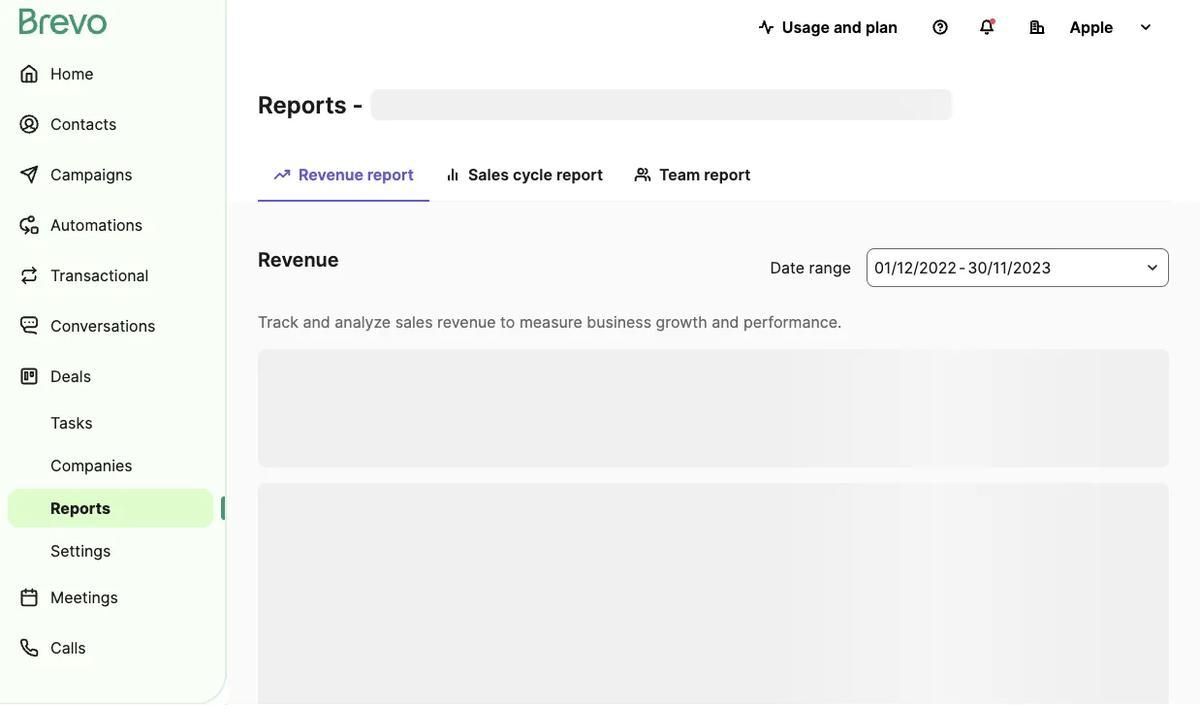 Task type: describe. For each thing, give the bounding box(es) containing it.
usage and plan button
[[744, 8, 914, 47]]

01/12/2022 - 30/11/2023
[[875, 258, 1052, 277]]

plan
[[866, 17, 898, 36]]

revenue
[[437, 312, 496, 331]]

calls link
[[8, 625, 213, 671]]

reports for reports
[[50, 499, 111, 518]]

track and analyze sales revenue to measure business growth and performance.
[[258, 312, 842, 331]]

companies link
[[8, 446, 213, 485]]

automations
[[50, 215, 143, 234]]

sales cycle report link
[[430, 155, 619, 200]]

date range
[[771, 258, 852, 277]]

tasks link
[[8, 404, 213, 442]]

sales cycle report
[[468, 165, 603, 184]]

usage and plan
[[783, 17, 898, 36]]

growth
[[656, 312, 708, 331]]

measure
[[520, 312, 583, 331]]

home link
[[8, 50, 213, 97]]

2 report from the left
[[557, 165, 603, 184]]

revenue for revenue report
[[299, 165, 364, 184]]

campaigns
[[50, 165, 133, 184]]

reports for reports -
[[258, 90, 347, 119]]

analyze
[[335, 312, 391, 331]]

date
[[771, 258, 805, 277]]

meetings link
[[8, 574, 213, 621]]

business
[[587, 312, 652, 331]]

and for usage
[[834, 17, 862, 36]]

usage
[[783, 17, 830, 36]]

team
[[660, 165, 701, 184]]

conversations
[[50, 316, 156, 335]]

- for reports
[[353, 90, 363, 119]]

calls
[[50, 638, 86, 657]]

performance.
[[744, 312, 842, 331]]

cycle
[[513, 165, 553, 184]]

revenue report
[[299, 165, 414, 184]]

reports link
[[8, 489, 213, 528]]

apple button
[[1015, 8, 1170, 47]]

reports -
[[258, 90, 363, 119]]

to
[[501, 312, 515, 331]]

team report link
[[619, 155, 767, 200]]



Task type: vqa. For each thing, say whether or not it's contained in the screenshot.
Deals link
yes



Task type: locate. For each thing, give the bounding box(es) containing it.
apple
[[1070, 17, 1114, 36]]

sales
[[395, 312, 433, 331]]

conversations link
[[8, 303, 213, 349]]

3 report from the left
[[705, 165, 751, 184]]

settings link
[[8, 532, 213, 570]]

report
[[368, 165, 414, 184], [557, 165, 603, 184], [705, 165, 751, 184]]

revenue inside revenue report link
[[299, 165, 364, 184]]

companies
[[50, 456, 133, 475]]

reports up revenue report link
[[258, 90, 347, 119]]

automations link
[[8, 202, 213, 248]]

range
[[810, 258, 852, 277]]

settings
[[50, 541, 111, 560]]

-
[[353, 90, 363, 119], [959, 258, 967, 277]]

contacts link
[[8, 101, 213, 147]]

and
[[834, 17, 862, 36], [303, 312, 331, 331], [712, 312, 740, 331]]

2 horizontal spatial report
[[705, 165, 751, 184]]

meetings
[[50, 588, 118, 607]]

sales
[[468, 165, 509, 184]]

report for revenue report
[[368, 165, 414, 184]]

- up revenue report
[[353, 90, 363, 119]]

transactional
[[50, 266, 149, 285]]

1 horizontal spatial -
[[959, 258, 967, 277]]

contacts
[[50, 114, 117, 133]]

track
[[258, 312, 299, 331]]

and left plan at the right of page
[[834, 17, 862, 36]]

0 vertical spatial reports
[[258, 90, 347, 119]]

1 horizontal spatial and
[[712, 312, 740, 331]]

revenue for revenue
[[258, 248, 339, 272]]

30/11/2023
[[968, 258, 1052, 277]]

01/12/2022
[[875, 258, 957, 277]]

deals
[[50, 367, 91, 386]]

1 horizontal spatial reports
[[258, 90, 347, 119]]

0 vertical spatial revenue
[[299, 165, 364, 184]]

0 vertical spatial -
[[353, 90, 363, 119]]

revenue up track on the top left of the page
[[258, 248, 339, 272]]

revenue down reports -
[[299, 165, 364, 184]]

tab list
[[258, 155, 1170, 202]]

reports up settings in the bottom left of the page
[[50, 499, 111, 518]]

1 vertical spatial -
[[959, 258, 967, 277]]

2 horizontal spatial and
[[834, 17, 862, 36]]

0 horizontal spatial reports
[[50, 499, 111, 518]]

0 horizontal spatial and
[[303, 312, 331, 331]]

revenue report link
[[258, 155, 430, 202]]

tasks
[[50, 413, 93, 432]]

and inside button
[[834, 17, 862, 36]]

0 horizontal spatial report
[[368, 165, 414, 184]]

deals link
[[8, 353, 213, 400]]

reports
[[258, 90, 347, 119], [50, 499, 111, 518]]

- for 01/12/2022
[[959, 258, 967, 277]]

revenue
[[299, 165, 364, 184], [258, 248, 339, 272]]

transactional link
[[8, 252, 213, 299]]

1 horizontal spatial report
[[557, 165, 603, 184]]

and right the growth
[[712, 312, 740, 331]]

- right 01/12/2022
[[959, 258, 967, 277]]

team report
[[660, 165, 751, 184]]

tab list containing revenue report
[[258, 155, 1170, 202]]

home
[[50, 64, 94, 83]]

1 report from the left
[[368, 165, 414, 184]]

and right track on the top left of the page
[[303, 312, 331, 331]]

and for track
[[303, 312, 331, 331]]

0 horizontal spatial -
[[353, 90, 363, 119]]

report for team report
[[705, 165, 751, 184]]

1 vertical spatial revenue
[[258, 248, 339, 272]]

campaigns link
[[8, 151, 213, 198]]

reports inside "link"
[[50, 499, 111, 518]]

1 vertical spatial reports
[[50, 499, 111, 518]]



